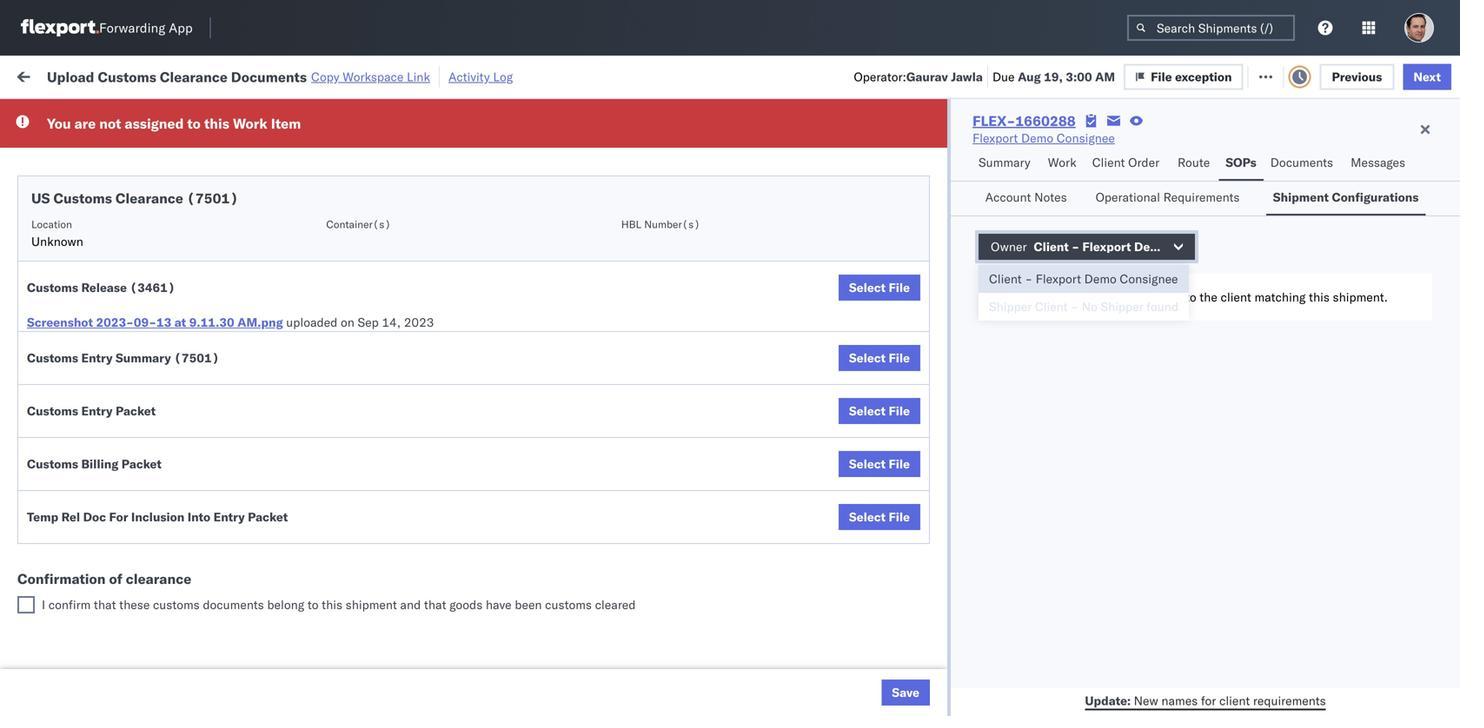 Task type: vqa. For each thing, say whether or not it's contained in the screenshot.
'UPLOADED FILES ∙ 2'
no



Task type: locate. For each thing, give the bounding box(es) containing it.
procedures
[[1069, 290, 1131, 305]]

1 ocean from the top
[[532, 135, 568, 150]]

3:30 left container(s)
[[280, 212, 306, 227]]

maeu1234567 for schedule pickup from los angeles, ca
[[1071, 288, 1159, 303]]

3 select file button from the top
[[839, 398, 921, 424]]

flex-2001714 button
[[932, 169, 1054, 193], [932, 169, 1054, 193], [932, 207, 1054, 232], [932, 207, 1054, 232]]

2 vertical spatial ocean
[[532, 594, 568, 610]]

3:00
[[1066, 69, 1093, 84], [280, 250, 306, 265]]

0 vertical spatial packet
[[116, 404, 156, 419]]

am for 2:59 am est, feb 17, 2023
[[309, 135, 329, 150]]

from down temp rel doc for inclusion into entry packet
[[135, 585, 161, 600]]

for right the names
[[1202, 694, 1217, 709]]

2 horizontal spatial flexport
[[1083, 239, 1132, 254]]

1977428 for schedule pickup from los angeles, ca
[[998, 288, 1050, 303]]

2 bookings test consignee from the top
[[758, 441, 897, 457]]

2 vertical spatial packet
[[248, 510, 288, 525]]

select for customs entry summary (7501)
[[849, 350, 886, 366]]

2 vertical spatial schedule pickup from los angeles, ca button
[[40, 584, 247, 620]]

1 horizontal spatial are
[[1031, 290, 1049, 305]]

been
[[515, 597, 542, 613]]

3:00 pm est, feb 20, 2023
[[280, 250, 437, 265]]

lcl for honeywell - test account
[[571, 327, 592, 342]]

delivery inside button
[[130, 479, 174, 494]]

am for 2:59 am est, feb 28, 2023
[[309, 518, 329, 533]]

:
[[125, 108, 128, 121]]

est, up 2:59 am est, feb 28, 2023
[[339, 480, 365, 495]]

delivery up customs entry summary (7501)
[[95, 326, 139, 341]]

2023 for schedule delivery appointment button related to 10:30 pm est, feb 21, 2023
[[414, 327, 445, 342]]

2 2:59 from the top
[[280, 518, 306, 533]]

0 vertical spatial flex-1977428
[[960, 288, 1050, 303]]

demo up procedures
[[1085, 271, 1117, 287]]

the
[[1200, 290, 1218, 305]]

2023 right 25,
[[414, 480, 445, 495]]

on right link
[[433, 67, 447, 83]]

schedule up international
[[40, 164, 91, 179]]

4 ca from the top
[[40, 526, 57, 541]]

0 horizontal spatial on
[[341, 315, 355, 330]]

documents up in
[[231, 68, 307, 85]]

schedule up the unknown
[[40, 211, 91, 226]]

documents down the unknown
[[40, 258, 103, 273]]

schedule delivery appointment button up customs entry summary (7501)
[[40, 325, 214, 344]]

2 vertical spatial clearance
[[135, 240, 190, 256]]

(7501) down angeles on the left top of the page
[[187, 190, 239, 207]]

update: new names for client requirements
[[1086, 694, 1327, 709]]

demo up attached in the top right of the page
[[1135, 239, 1169, 254]]

1 schedule pickup from los angeles, ca from the top
[[40, 279, 234, 311]]

operator:
[[854, 69, 907, 84]]

1 horizontal spatial demo
[[1085, 271, 1117, 287]]

feb for 10:30 pm est, feb 21, 2023 schedule delivery appointment link
[[368, 327, 390, 342]]

2 vertical spatial upload
[[40, 479, 80, 494]]

customs down screenshot
[[27, 350, 78, 366]]

2 lcl from the top
[[571, 327, 592, 342]]

appointment down you are not assigned to this work item
[[142, 134, 214, 150]]

3 appointment from the top
[[142, 326, 214, 341]]

inclusion
[[131, 510, 185, 525]]

0 horizontal spatial to
[[187, 115, 201, 132]]

1 horizontal spatial for
[[1202, 694, 1217, 709]]

0 vertical spatial 17,
[[386, 135, 405, 150]]

pm for upload customs clearance documents
[[309, 250, 328, 265]]

messages
[[1351, 155, 1406, 170]]

select for temp rel doc for inclusion into entry packet
[[849, 510, 886, 525]]

6 schedule from the top
[[40, 508, 91, 524]]

2:59
[[280, 135, 306, 150], [280, 518, 306, 533], [280, 594, 306, 610]]

lcl for otter products - test account
[[571, 135, 592, 150]]

are left not
[[74, 115, 96, 132]]

digital down id
[[956, 173, 992, 189]]

this left shipment
[[322, 597, 343, 613]]

confirm pickup from los angeles, ca link
[[40, 354, 247, 389], [40, 393, 247, 427]]

ca down confirmation
[[40, 602, 57, 617]]

1 schedule delivery appointment from the top
[[40, 134, 214, 150]]

pickup up airport at top left
[[95, 164, 132, 179]]

confirm pickup from los angeles, ca link for 2nd confirm pickup from los angeles, ca button from the bottom of the page
[[40, 354, 247, 389]]

flex-2001714 up account notes
[[960, 173, 1050, 189]]

operational requirements
[[1096, 190, 1240, 205]]

1 vertical spatial documents
[[1271, 155, 1334, 170]]

message
[[233, 67, 282, 83]]

delivery down not
[[95, 134, 139, 150]]

1 horizontal spatial flexport
[[1036, 271, 1082, 287]]

schedule inside the schedule pickup from los angeles international airport
[[40, 164, 91, 179]]

(7501)
[[187, 190, 239, 207], [174, 350, 219, 366]]

2 flex-1977428 from the top
[[960, 327, 1050, 342]]

ca up customs entry packet
[[40, 373, 57, 388]]

that right and
[[424, 597, 447, 613]]

6 ca from the top
[[40, 602, 57, 617]]

3 select from the top
[[849, 404, 886, 419]]

1 vertical spatial ocean
[[532, 327, 568, 342]]

2 vertical spatial documents
[[40, 258, 103, 273]]

1 horizontal spatial to
[[308, 597, 319, 613]]

customs up customs billing packet
[[27, 404, 78, 419]]

select file button
[[839, 275, 921, 301], [839, 345, 921, 371], [839, 398, 921, 424], [839, 451, 921, 477], [839, 504, 921, 530]]

at right 13
[[175, 315, 186, 330]]

work
[[189, 67, 219, 83], [233, 115, 268, 132], [1049, 155, 1077, 170]]

0 vertical spatial confirm
[[40, 355, 84, 370]]

778 at risk
[[327, 67, 387, 83]]

angeles, for third schedule pickup from los angeles, ca button from the bottom of the page
[[187, 279, 234, 294]]

shipper left no
[[990, 299, 1032, 314]]

1 horizontal spatial summary
[[979, 155, 1031, 170]]

select file for customs entry packet
[[849, 404, 911, 419]]

demo down 1660288
[[1022, 130, 1054, 146]]

(7501) down 9.11.30
[[174, 350, 219, 366]]

2 ca from the top
[[40, 373, 57, 388]]

4 schedule from the top
[[40, 279, 91, 294]]

ready
[[132, 108, 163, 121]]

schedule pickup from los angeles, ca link
[[40, 278, 247, 313], [40, 507, 247, 542], [40, 546, 247, 580], [40, 584, 247, 619]]

2:59 down "item"
[[280, 135, 306, 150]]

0 horizontal spatial customs
[[153, 597, 200, 613]]

sops button
[[1219, 147, 1264, 181]]

1 vertical spatial schedule delivery appointment button
[[40, 210, 214, 229]]

upload for customs
[[40, 240, 80, 256]]

belong
[[267, 597, 305, 613]]

1 vertical spatial this
[[1310, 290, 1330, 305]]

products
[[677, 135, 726, 150]]

filtered
[[17, 107, 60, 122]]

2 horizontal spatial demo
[[1135, 239, 1169, 254]]

1 ocean lcl from the top
[[532, 135, 592, 150]]

shipment
[[1274, 190, 1330, 205]]

-
[[730, 135, 737, 150], [897, 173, 904, 189], [897, 212, 904, 227], [1072, 239, 1080, 254], [784, 250, 791, 265], [897, 250, 904, 265], [1026, 271, 1033, 287], [819, 288, 826, 303], [1072, 299, 1079, 314], [706, 327, 713, 342], [819, 327, 826, 342], [819, 403, 826, 418], [784, 480, 791, 495], [897, 480, 904, 495]]

2 air from the top
[[532, 250, 548, 265]]

1 otter from the left
[[645, 135, 674, 150]]

select for customs entry packet
[[849, 404, 886, 419]]

schedule delivery appointment down us customs clearance (7501)
[[40, 211, 214, 226]]

17, down workspace
[[386, 135, 405, 150]]

ca for schedule pickup from los angeles, ca link for third schedule pickup from los angeles, ca button from the bottom of the page
[[40, 296, 57, 311]]

0 vertical spatial western
[[907, 173, 953, 189]]

id
[[954, 142, 965, 155]]

feb down deadline button
[[361, 173, 382, 189]]

25,
[[393, 480, 411, 495]]

4 select file button from the top
[[839, 451, 921, 477]]

goods
[[450, 597, 483, 613]]

uploaded
[[286, 315, 338, 330]]

2:59 am est, feb 28, 2023
[[280, 518, 438, 533]]

message (10)
[[233, 67, 312, 83]]

import work button
[[139, 56, 226, 95]]

1 horizontal spatial otter
[[758, 135, 787, 150]]

2 shipper from the left
[[1101, 299, 1144, 314]]

0 vertical spatial maeu1234567
[[1071, 288, 1159, 303]]

1 vertical spatial entry
[[81, 404, 113, 419]]

0 vertical spatial flxt00001977428a
[[1184, 288, 1304, 303]]

0 horizontal spatial numbers
[[1071, 149, 1114, 162]]

from down 09-
[[128, 355, 154, 370]]

customs billing packet
[[27, 457, 162, 472]]

0 vertical spatial this
[[204, 115, 229, 132]]

2 vertical spatial schedule delivery appointment button
[[40, 325, 214, 344]]

017482927423
[[1184, 250, 1275, 265]]

feb for schedule delivery appointment link associated with 2:59 am est, feb 17, 2023
[[362, 135, 383, 150]]

2 schedule from the top
[[40, 164, 91, 179]]

at left risk
[[353, 67, 363, 83]]

maeu1234567 down client - flexport demo consignee
[[1071, 288, 1159, 303]]

schedule for third schedule pickup from los angeles, ca button from the bottom of the page
[[40, 279, 91, 294]]

0 vertical spatial 3:30 pm est, feb 17, 2023
[[280, 173, 437, 189]]

file exception button
[[1138, 62, 1257, 88], [1138, 62, 1257, 88], [1125, 64, 1244, 90], [1125, 64, 1244, 90]]

snooze
[[471, 142, 506, 155]]

resize handle column header
[[249, 135, 270, 717], [442, 135, 463, 717], [503, 135, 524, 717], [616, 135, 637, 717], [729, 135, 750, 717], [903, 135, 924, 717], [1042, 135, 1063, 717], [1155, 135, 1176, 717], [1372, 135, 1393, 717], [1430, 135, 1451, 717]]

schedule pickup from los angeles, ca link for third schedule pickup from los angeles, ca button
[[40, 584, 247, 619]]

client order
[[1093, 155, 1160, 170]]

cleared
[[595, 597, 636, 613]]

upload inside upload customs clearance documents
[[40, 240, 80, 256]]

0 vertical spatial ocean lcl
[[532, 135, 592, 150]]

1 vertical spatial 17,
[[385, 173, 404, 189]]

0 vertical spatial client
[[1221, 290, 1252, 305]]

test
[[740, 135, 763, 150], [821, 173, 844, 189], [821, 212, 844, 227], [708, 250, 731, 265], [821, 250, 844, 265], [830, 288, 853, 303], [716, 327, 740, 342], [830, 327, 853, 342], [812, 365, 835, 380], [830, 403, 853, 418], [812, 441, 835, 457], [708, 480, 731, 495], [821, 480, 844, 495], [812, 518, 835, 533], [812, 671, 835, 686]]

0 horizontal spatial this
[[204, 115, 229, 132]]

matching
[[1255, 290, 1307, 305]]

1 bookings from the top
[[758, 365, 809, 380]]

entry down 2023-
[[81, 350, 113, 366]]

schedule left these
[[40, 585, 91, 600]]

select file button for customs entry summary (7501)
[[839, 345, 921, 371]]

(10)
[[282, 67, 312, 83]]

1 2:59 from the top
[[280, 135, 306, 150]]

flexport inside "link"
[[973, 130, 1019, 146]]

0 vertical spatial are
[[74, 115, 96, 132]]

2 appointment from the top
[[142, 211, 214, 226]]

2 vertical spatial this
[[322, 597, 343, 613]]

packet down customs entry summary (7501)
[[116, 404, 156, 419]]

1 horizontal spatial numbers
[[1248, 142, 1291, 155]]

10:30 pm est, feb 21, 2023
[[280, 327, 445, 342]]

delivery
[[95, 134, 139, 150], [95, 211, 139, 226], [95, 326, 139, 341], [130, 479, 174, 494], [95, 670, 139, 685]]

customs up release
[[83, 240, 132, 256]]

clearance
[[126, 570, 191, 588]]

2 resize handle column header from the left
[[442, 135, 463, 717]]

jawla
[[952, 69, 983, 84]]

7 resize handle column header from the left
[[1042, 135, 1063, 717]]

4 schedule delivery appointment from the top
[[40, 670, 214, 685]]

1 confirm from the top
[[40, 355, 84, 370]]

2 otter from the left
[[758, 135, 787, 150]]

flxt00001977428a
[[1184, 288, 1304, 303], [1184, 327, 1304, 342]]

3:00 up uploaded on the top left of page
[[280, 250, 306, 265]]

batch action button
[[1337, 62, 1451, 88]]

are for there
[[1031, 290, 1049, 305]]

1 lcl from the top
[[571, 135, 592, 150]]

2 2001714 from the top
[[998, 212, 1050, 227]]

1 digital from the top
[[956, 173, 992, 189]]

2 select file from the top
[[849, 350, 911, 366]]

confirm pickup from los angeles, ca button down 09-
[[40, 354, 247, 391]]

select file button for customs release (3461)
[[839, 275, 921, 301]]

0 vertical spatial integration test account - western digital
[[758, 173, 992, 189]]

0 vertical spatial confirm pickup from los angeles, ca link
[[40, 354, 247, 389]]

3:30
[[280, 173, 306, 189], [280, 212, 306, 227]]

5 select file button from the top
[[839, 504, 921, 530]]

there
[[997, 290, 1028, 305]]

1 horizontal spatial on
[[433, 67, 447, 83]]

2 confirm pickup from los angeles, ca link from the top
[[40, 393, 247, 427]]

from down upload customs clearance documents button
[[135, 279, 161, 294]]

0 vertical spatial (7501)
[[187, 190, 239, 207]]

1 vertical spatial schedule delivery appointment link
[[40, 210, 214, 227]]

0 vertical spatial at
[[353, 67, 363, 83]]

1 vertical spatial lcl
[[571, 327, 592, 342]]

1 horizontal spatial this
[[322, 597, 343, 613]]

0 vertical spatial of
[[115, 479, 126, 494]]

1 vertical spatial are
[[1031, 290, 1049, 305]]

customs inside upload customs clearance documents
[[83, 240, 132, 256]]

upload for proof
[[40, 479, 80, 494]]

2 ocean from the top
[[532, 327, 568, 342]]

2:59 for 2:59 am est, feb 28, 2023
[[280, 518, 306, 533]]

flexport up no
[[1036, 271, 1082, 287]]

2 vertical spatial air
[[532, 480, 548, 495]]

work right import at the left of the page
[[189, 67, 219, 83]]

upload customs clearance documents button
[[40, 240, 247, 276]]

0 vertical spatial ocean
[[532, 135, 568, 150]]

schedule pickup from los angeles, ca for third schedule pickup from los angeles, ca button
[[40, 585, 234, 617]]

2:59 down 12:00
[[280, 518, 306, 533]]

from
[[135, 164, 161, 179], [135, 279, 161, 294], [128, 355, 154, 370], [128, 394, 154, 409], [135, 508, 161, 524], [135, 547, 161, 562], [135, 585, 161, 600]]

2 schedule delivery appointment button from the top
[[40, 210, 214, 229]]

flxt00001977428a down 017482927423
[[1184, 288, 1304, 303]]

and
[[400, 597, 421, 613]]

2 vertical spatial work
[[1049, 155, 1077, 170]]

0 vertical spatial documents
[[231, 68, 307, 85]]

consignee
[[1057, 130, 1116, 146], [758, 142, 808, 155], [1172, 239, 1233, 254], [1120, 271, 1179, 287], [839, 365, 897, 380], [839, 441, 897, 457], [839, 518, 897, 533], [839, 671, 897, 686]]

2 vertical spatial flexport
[[1036, 271, 1082, 287]]

0 vertical spatial on
[[433, 67, 447, 83]]

4 resize handle column header from the left
[[616, 135, 637, 717]]

4 bookings test consignee from the top
[[758, 671, 897, 686]]

appointment down '(3461)'
[[142, 326, 214, 341]]

0 horizontal spatial 3:00
[[280, 250, 306, 265]]

0 horizontal spatial at
[[175, 315, 186, 330]]

names
[[1162, 694, 1199, 709]]

documents inside upload customs clearance documents
[[40, 258, 103, 273]]

schedule delivery appointment link for 10:30 pm est, feb 21, 2023
[[40, 325, 214, 342]]

resize handle column header for flex id
[[1042, 135, 1063, 717]]

0 vertical spatial work
[[189, 67, 219, 83]]

1988285
[[998, 135, 1050, 150]]

schedule pickup from los angeles, ca for 2nd schedule pickup from los angeles, ca button from the top of the page
[[40, 547, 234, 579]]

5 select file from the top
[[849, 510, 911, 525]]

entry for summary
[[81, 350, 113, 366]]

est, down container(s)
[[332, 250, 358, 265]]

2 3:30 pm est, feb 17, 2023 from the top
[[280, 212, 437, 227]]

4 schedule pickup from los angeles, ca link from the top
[[40, 584, 247, 619]]

0 vertical spatial demo
[[1022, 130, 1054, 146]]

otter left products,
[[758, 135, 787, 150]]

1 vertical spatial to
[[1186, 290, 1197, 305]]

digital up owner at the top right of the page
[[956, 212, 992, 227]]

1 confirm pickup from los angeles, ca link from the top
[[40, 354, 247, 389]]

confirm down screenshot
[[40, 355, 84, 370]]

1 flxt00001977428a from the top
[[1184, 288, 1304, 303]]

packet for customs entry packet
[[116, 404, 156, 419]]

0 vertical spatial 2:59
[[280, 135, 306, 150]]

schedule delivery appointment link for 2:59 am est, feb 17, 2023
[[40, 133, 214, 151]]

4 select file from the top
[[849, 457, 911, 472]]

2 schedule pickup from los angeles, ca from the top
[[40, 508, 234, 541]]

17, up 20,
[[385, 212, 404, 227]]

2 maeu1234567 from the top
[[1071, 326, 1159, 341]]

1 vertical spatial confirm
[[40, 394, 84, 409]]

flxt00001977428a for schedule delivery appointment
[[1184, 327, 1304, 342]]

1 maeu1234567 from the top
[[1071, 288, 1159, 303]]

delivery for schedule delivery appointment link associated with 2:59 am est, feb 17, 2023
[[95, 134, 139, 150]]

3 schedule from the top
[[40, 211, 91, 226]]

delivery down us customs clearance (7501)
[[95, 211, 139, 226]]

0 vertical spatial confirm pickup from los angeles, ca button
[[40, 354, 247, 391]]

1 vertical spatial confirm pickup from los angeles, ca
[[40, 394, 227, 426]]

schedule down proof
[[40, 508, 91, 524]]

otter left name
[[645, 135, 674, 150]]

delivery for 10:30 pm est, feb 21, 2023 schedule delivery appointment link
[[95, 326, 139, 341]]

ocean lcl for otter
[[532, 135, 592, 150]]

feb left 21, on the left
[[368, 327, 390, 342]]

1 flex-1977428 from the top
[[960, 288, 1050, 303]]

shipper right no
[[1101, 299, 1144, 314]]

select file button for customs entry packet
[[839, 398, 921, 424]]

numbers inside the container numbers
[[1071, 149, 1114, 162]]

am right belong
[[309, 594, 329, 610]]

1977428 left no
[[998, 288, 1050, 303]]

file for temp rel doc for inclusion into entry packet
[[889, 510, 911, 525]]

mbl/mawb
[[1184, 142, 1245, 155]]

1 schedule pickup from los angeles, ca link from the top
[[40, 278, 247, 313]]

on left sep
[[341, 315, 355, 330]]

summary inside button
[[979, 155, 1031, 170]]

documents
[[231, 68, 307, 85], [1271, 155, 1334, 170], [40, 258, 103, 273]]

2 select file button from the top
[[839, 345, 921, 371]]

1 air from the top
[[532, 173, 548, 189]]

est, down 12:00 pm est, feb 25, 2023
[[332, 518, 359, 533]]

clearance for upload customs clearance documents
[[135, 240, 190, 256]]

2 customs from the left
[[545, 597, 592, 613]]

select file button for customs billing packet
[[839, 451, 921, 477]]

angeles, for 1st confirm pickup from los angeles, ca button from the bottom of the page
[[180, 394, 227, 409]]

5 resize handle column header from the left
[[729, 135, 750, 717]]

you
[[47, 115, 71, 132]]

1 vertical spatial ocean lcl
[[532, 327, 592, 342]]

work left "item"
[[233, 115, 268, 132]]

demo inside the 'flexport demo consignee' "link"
[[1022, 130, 1054, 146]]

customs down clearance
[[153, 597, 200, 613]]

schedule down you
[[40, 134, 91, 150]]

customs right been
[[545, 597, 592, 613]]

gaurav
[[907, 69, 949, 84]]

air for 3:30 pm est, feb 17, 2023
[[532, 173, 548, 189]]

angeles, for 2nd schedule pickup from los angeles, ca button from the top of the page
[[187, 547, 234, 562]]

client
[[645, 142, 673, 155], [1093, 155, 1126, 170], [1034, 239, 1069, 254], [990, 271, 1022, 287], [1036, 299, 1068, 314]]

None checkbox
[[17, 597, 35, 614]]

2 select from the top
[[849, 350, 886, 366]]

los inside the schedule pickup from los angeles international airport
[[164, 164, 183, 179]]

packet for customs billing packet
[[122, 457, 162, 472]]

that down the confirmation of clearance at the bottom of page
[[94, 597, 116, 613]]

(7501) for us customs clearance (7501)
[[187, 190, 239, 207]]

activity log
[[449, 69, 513, 84]]

confirm for 1st confirm pickup from los angeles, ca button from the bottom of the page
[[40, 394, 84, 409]]

air for 12:00 pm est, feb 25, 2023
[[532, 480, 548, 495]]

customs up screenshot
[[27, 280, 78, 295]]

3 schedule delivery appointment link from the top
[[40, 325, 214, 342]]

0 horizontal spatial demo
[[1022, 130, 1054, 146]]

at
[[353, 67, 363, 83], [175, 315, 186, 330]]

mawb1234 up requirements
[[1184, 173, 1252, 189]]

1 vertical spatial 1977428
[[998, 327, 1050, 342]]

1 vertical spatial 3:00
[[280, 250, 306, 265]]

otter
[[645, 135, 674, 150], [758, 135, 787, 150]]

0 horizontal spatial documents
[[40, 258, 103, 273]]

screenshot 2023-09-13 at 9.11.30 am.png link
[[27, 314, 283, 331]]

pm for schedule delivery appointment
[[317, 327, 336, 342]]

confirm pickup from los angeles, ca link down customs entry summary (7501)
[[40, 393, 247, 427]]

0 vertical spatial confirm pickup from los angeles, ca
[[40, 355, 227, 388]]

flxt00001977428a for schedule pickup from los angeles, ca
[[1184, 288, 1304, 303]]

llc
[[846, 135, 868, 150]]

deadline
[[280, 142, 325, 155]]

schedule
[[40, 134, 91, 150], [40, 164, 91, 179], [40, 211, 91, 226], [40, 279, 91, 294], [40, 326, 91, 341], [40, 508, 91, 524], [40, 547, 91, 562], [40, 585, 91, 600], [40, 670, 91, 685]]

from up airport at top left
[[135, 164, 161, 179]]

2 vertical spatial 17,
[[385, 212, 404, 227]]

9 schedule from the top
[[40, 670, 91, 685]]

due
[[993, 69, 1015, 84]]

feb left 20,
[[361, 250, 382, 265]]

1 1977428 from the top
[[998, 288, 1050, 303]]

are left no
[[1031, 290, 1049, 305]]

1 vertical spatial (7501)
[[174, 350, 219, 366]]

2 confirm pickup from los angeles, ca button from the top
[[40, 393, 247, 429]]

route button
[[1171, 147, 1219, 181]]

0 vertical spatial to
[[187, 115, 201, 132]]

2 vertical spatial demo
[[1085, 271, 1117, 287]]

5 ca from the top
[[40, 564, 57, 579]]

flex-2001714 up owner at the top right of the page
[[960, 212, 1050, 227]]

2:59 for 2:59 am est, feb 17, 2023
[[280, 135, 306, 150]]

ca for confirm pickup from los angeles, ca "link" associated with 1st confirm pickup from los angeles, ca button from the bottom of the page
[[40, 411, 57, 426]]

schedule delivery appointment down not
[[40, 134, 214, 150]]

are for you
[[74, 115, 96, 132]]

client up there
[[990, 271, 1022, 287]]

3 resize handle column header from the left
[[503, 135, 524, 717]]

2 1977428 from the top
[[998, 327, 1050, 342]]

0 vertical spatial digital
[[956, 173, 992, 189]]

1 select from the top
[[849, 280, 886, 295]]

3 air from the top
[[532, 480, 548, 495]]

integration
[[758, 173, 818, 189], [758, 212, 818, 227], [645, 250, 705, 265], [758, 250, 818, 265], [645, 480, 705, 495], [758, 480, 818, 495]]

3 2:59 from the top
[[280, 594, 306, 610]]

link
[[407, 69, 430, 84]]

5 select from the top
[[849, 510, 886, 525]]

angeles, for third schedule pickup from los angeles, ca button
[[187, 585, 234, 600]]

2 flex-2001714 from the top
[[960, 212, 1050, 227]]

1 vertical spatial packet
[[122, 457, 162, 472]]

1 select file button from the top
[[839, 275, 921, 301]]

customs
[[153, 597, 200, 613], [545, 597, 592, 613]]

0 horizontal spatial flexport
[[973, 130, 1019, 146]]

of up these
[[109, 570, 122, 588]]

1 schedule delivery appointment button from the top
[[40, 133, 214, 153]]

clearance inside upload customs clearance documents
[[135, 240, 190, 256]]

0 vertical spatial air
[[532, 173, 548, 189]]

2 vertical spatial 2:59
[[280, 594, 306, 610]]

2150210
[[998, 250, 1050, 265]]

1 appointment from the top
[[142, 134, 214, 150]]

1 vertical spatial schedule pickup from los angeles, ca button
[[40, 546, 247, 582]]

2 ocean lcl from the top
[[532, 327, 592, 342]]

of
[[115, 479, 126, 494], [109, 570, 122, 588]]

flex id button
[[924, 138, 1045, 156]]

numbers for mbl/mawb numbers
[[1248, 142, 1291, 155]]

0 vertical spatial schedule delivery appointment link
[[40, 133, 214, 151]]

0 horizontal spatial otter
[[645, 135, 674, 150]]

2023 right 21, on the left
[[414, 327, 445, 342]]

pickup inside the schedule pickup from los angeles international airport
[[95, 164, 132, 179]]

summary down flex-1988285
[[979, 155, 1031, 170]]

client down nyku9743990
[[1093, 155, 1126, 170]]

ca down temp
[[40, 526, 57, 541]]

shipper
[[990, 299, 1032, 314], [1101, 299, 1144, 314]]

2023 left snooze
[[408, 135, 438, 150]]

resize handle column header for consignee
[[903, 135, 924, 717]]

packet down 12:00
[[248, 510, 288, 525]]

otter products - test account
[[645, 135, 812, 150]]

2023 right 20,
[[407, 250, 437, 265]]

2 schedule delivery appointment from the top
[[40, 211, 214, 226]]

western
[[907, 173, 953, 189], [907, 212, 953, 227]]

3 schedule pickup from los angeles, ca button from the top
[[40, 584, 247, 620]]

6 resize handle column header from the left
[[903, 135, 924, 717]]

0 horizontal spatial summary
[[116, 350, 171, 366]]

1 vertical spatial maeu1234567
[[1071, 326, 1159, 341]]

schedule delivery appointment for 2nd schedule delivery appointment link from the bottom
[[40, 211, 214, 226]]

flexport up summary button
[[973, 130, 1019, 146]]

5 schedule from the top
[[40, 326, 91, 341]]

forwarding app
[[99, 20, 193, 36]]

1 mawb1234 from the top
[[1184, 173, 1252, 189]]

consignee inside list box
[[1120, 271, 1179, 287]]

documents up the shipment
[[1271, 155, 1334, 170]]

8 resize handle column header from the left
[[1155, 135, 1176, 717]]

3 ca from the top
[[40, 411, 57, 426]]

0 vertical spatial 3:30
[[280, 173, 306, 189]]

1 vertical spatial confirm pickup from los angeles, ca button
[[40, 393, 247, 429]]

list box
[[979, 265, 1190, 321]]

work down the 'flexport demo consignee' "link"
[[1049, 155, 1077, 170]]

2023 for schedule pickup from los angeles international airport "button"
[[407, 173, 437, 189]]



Task type: describe. For each thing, give the bounding box(es) containing it.
schedule delivery appointment for schedule delivery appointment link associated with 2:59 am est, feb 17, 2023
[[40, 134, 214, 150]]

12:00 pm est, feb 25, 2023
[[280, 480, 445, 495]]

187 on track
[[407, 67, 478, 83]]

1 confirm pickup from los angeles, ca from the top
[[40, 355, 227, 388]]

shipment configurations
[[1274, 190, 1420, 205]]

these
[[119, 597, 150, 613]]

2 horizontal spatial to
[[1186, 290, 1197, 305]]

i confirm that these customs documents belong to this shipment and that goods have been customs cleared
[[42, 597, 636, 613]]

blocked,
[[213, 108, 256, 121]]

copy
[[311, 69, 340, 84]]

numbers for container numbers
[[1071, 149, 1114, 162]]

1977428 for schedule delivery appointment
[[998, 327, 1050, 342]]

route
[[1178, 155, 1211, 170]]

import work
[[146, 67, 219, 83]]

flexport. image
[[21, 19, 99, 37]]

los up 13
[[164, 279, 183, 294]]

activity
[[449, 69, 490, 84]]

1 western from the top
[[907, 173, 953, 189]]

app
[[169, 20, 193, 36]]

location
[[31, 218, 72, 231]]

schedule pickup from los angeles international airport button
[[40, 163, 247, 200]]

pickup down upload customs clearance documents
[[95, 279, 132, 294]]

operator: gaurav jawla
[[854, 69, 983, 84]]

ocean for honeywell - test account
[[532, 327, 568, 342]]

of inside upload proof of delivery link
[[115, 479, 126, 494]]

1 integration test account - western digital from the top
[[758, 173, 992, 189]]

consignee inside the 'flexport demo consignee' "link"
[[1057, 130, 1116, 146]]

from inside the schedule pickup from los angeles international airport
[[135, 164, 161, 179]]

4 bookings from the top
[[758, 671, 809, 686]]

am right 19,
[[1096, 69, 1116, 84]]

delivery for 2nd schedule delivery appointment link from the bottom
[[95, 211, 139, 226]]

2023 for schedule delivery appointment button corresponding to 2:59 am est, feb 17, 2023
[[408, 135, 438, 150]]

from up clearance
[[135, 547, 161, 562]]

Search Work text field
[[877, 62, 1066, 88]]

customs left billing at left
[[27, 457, 78, 472]]

3 bookings test consignee from the top
[[758, 518, 897, 533]]

ca for 2nd schedule pickup from los angeles, ca button from the top of the page schedule pickup from los angeles, ca link
[[40, 564, 57, 579]]

demo inside list box
[[1085, 271, 1117, 287]]

copy workspace link button
[[311, 69, 430, 84]]

1660288
[[1016, 112, 1076, 130]]

4 appointment from the top
[[142, 670, 214, 685]]

pickup down 2023-
[[88, 355, 125, 370]]

ca for 2nd confirm pickup from los angeles, ca button from the bottom of the page confirm pickup from los angeles, ca "link"
[[40, 373, 57, 388]]

2 integration test account - western digital from the top
[[758, 212, 992, 227]]

shipment.
[[1334, 290, 1389, 305]]

deadline button
[[271, 138, 445, 156]]

schedule for second schedule delivery appointment button from the bottom of the page
[[40, 211, 91, 226]]

1 3:30 pm est, feb 17, 2023 from the top
[[280, 173, 437, 189]]

schedule for schedule delivery appointment button corresponding to 2:59 am est, feb 17, 2023
[[40, 134, 91, 150]]

ocean fcl
[[532, 594, 593, 610]]

from down customs entry summary (7501)
[[128, 394, 154, 409]]

2 schedule pickup from los angeles, ca button from the top
[[40, 546, 247, 582]]

3 ocean from the top
[[532, 594, 568, 610]]

airport
[[114, 181, 152, 197]]

for for ready
[[166, 108, 180, 121]]

previous button
[[1321, 64, 1395, 90]]

ca for third schedule pickup from los angeles, ca button schedule pickup from los angeles, ca link
[[40, 602, 57, 617]]

hbl number(s)
[[622, 218, 701, 231]]

1 horizontal spatial at
[[353, 67, 363, 83]]

2:59 am est, mar 3, 2023
[[280, 594, 432, 610]]

schedule for schedule delivery appointment button related to 10:30 pm est, feb 21, 2023
[[40, 326, 91, 341]]

resize handle column header for workitem
[[249, 135, 270, 717]]

from right for
[[135, 508, 161, 524]]

client order button
[[1086, 147, 1171, 181]]

rel
[[61, 510, 80, 525]]

account inside 'button'
[[986, 190, 1032, 205]]

schedule pickup from los angeles international airport link
[[40, 163, 247, 198]]

otter for otter products, llc
[[758, 135, 787, 150]]

summary button
[[972, 147, 1042, 181]]

documents inside documents button
[[1271, 155, 1334, 170]]

resize handle column header for client name
[[729, 135, 750, 717]]

appointment for 10:30 pm est, feb 21, 2023 schedule delivery appointment link
[[142, 326, 214, 341]]

you are not assigned to this work item
[[47, 115, 301, 132]]

confirm for 2nd confirm pickup from los angeles, ca button from the bottom of the page
[[40, 355, 84, 370]]

1 2001714 from the top
[[998, 173, 1050, 189]]

log
[[493, 69, 513, 84]]

1 that from the left
[[94, 597, 116, 613]]

schedule for 2nd schedule pickup from los angeles, ca button from the top of the page
[[40, 547, 91, 562]]

file for customs release (3461)
[[889, 280, 911, 295]]

2 western from the top
[[907, 212, 953, 227]]

container
[[1071, 135, 1118, 148]]

schedule pickup from los angeles, ca link for 2nd schedule pickup from los angeles, ca button from the top of the page
[[40, 546, 247, 580]]

temp rel doc for inclusion into entry packet
[[27, 510, 288, 525]]

feb up 3:00 pm est, feb 20, 2023
[[361, 212, 382, 227]]

shipper client - no shipper found
[[990, 299, 1179, 314]]

file for customs entry packet
[[889, 404, 911, 419]]

select for customs billing packet
[[849, 457, 886, 472]]

2 mawb1234 from the top
[[1184, 212, 1252, 227]]

flexport demo consignee link
[[973, 130, 1116, 147]]

upload proof of delivery
[[40, 479, 174, 494]]

1 vertical spatial at
[[175, 315, 186, 330]]

pickup up the confirmation of clearance at the bottom of page
[[95, 547, 132, 562]]

2023 right 28,
[[408, 518, 438, 533]]

1 vertical spatial summary
[[116, 350, 171, 366]]

client name
[[645, 142, 704, 155]]

resize handle column header for deadline
[[442, 135, 463, 717]]

configurations
[[1333, 190, 1420, 205]]

batch action
[[1364, 67, 1440, 83]]

mbl/mawb numbers button
[[1176, 138, 1376, 156]]

pm for schedule pickup from los angeles international airport
[[309, 173, 328, 189]]

proof
[[83, 479, 112, 494]]

28,
[[386, 518, 405, 533]]

pickup down upload proof of delivery button
[[95, 508, 132, 524]]

resize handle column header for container numbers
[[1155, 135, 1176, 717]]

est, right deadline
[[332, 135, 359, 150]]

select for customs release (3461)
[[849, 280, 886, 295]]

mode button
[[524, 138, 619, 156]]

risk
[[367, 67, 387, 83]]

documents
[[203, 597, 264, 613]]

appointment for 2nd schedule delivery appointment link from the bottom
[[142, 211, 214, 226]]

2023 right container(s)
[[407, 212, 437, 227]]

owner client - flexport demo consignee
[[991, 239, 1233, 254]]

est, down deadline button
[[332, 173, 358, 189]]

Search Shipments (/) text field
[[1128, 15, 1296, 41]]

est, left mar
[[332, 594, 359, 610]]

schedule for third schedule pickup from los angeles, ca button
[[40, 585, 91, 600]]

10 resize handle column header from the left
[[1430, 135, 1451, 717]]

confirm pickup from los angeles, ca link for 1st confirm pickup from los angeles, ca button from the bottom of the page
[[40, 393, 247, 427]]

0 horizontal spatial work
[[189, 67, 219, 83]]

new
[[1135, 694, 1159, 709]]

doc
[[83, 510, 106, 525]]

2 schedule delivery appointment link from the top
[[40, 210, 214, 227]]

0 vertical spatial upload
[[47, 68, 94, 85]]

schedule pickup from los angeles, ca link for third schedule pickup from los angeles, ca button from the bottom of the page
[[40, 278, 247, 313]]

requirements
[[1254, 694, 1327, 709]]

09-
[[134, 315, 156, 330]]

pickup right 'confirm'
[[95, 585, 132, 600]]

client right owner at the top right of the page
[[1034, 239, 1069, 254]]

schedule for schedule pickup from los angeles international airport "button"
[[40, 164, 91, 179]]

schedule delivery appointment button for 10:30 pm est, feb 21, 2023
[[40, 325, 214, 344]]

documents for upload customs clearance documents
[[40, 258, 103, 273]]

1 shipper from the left
[[990, 299, 1032, 314]]

operational
[[1096, 190, 1161, 205]]

due aug 19, 3:00 am
[[993, 69, 1116, 84]]

name
[[676, 142, 704, 155]]

(3461)
[[130, 280, 175, 295]]

14,
[[382, 315, 401, 330]]

1 bookings test consignee from the top
[[758, 365, 897, 380]]

9.11.30
[[189, 315, 235, 330]]

feb for the upload customs clearance documents link
[[361, 250, 382, 265]]

1 3:30 from the top
[[280, 173, 306, 189]]

pm for upload proof of delivery
[[317, 480, 336, 495]]

am.png
[[238, 315, 283, 330]]

consignee inside consignee button
[[758, 142, 808, 155]]

feb for schedule pickup from los angeles international airport link
[[361, 173, 382, 189]]

attached
[[1134, 290, 1183, 305]]

1 vertical spatial on
[[341, 315, 355, 330]]

187
[[407, 67, 430, 83]]

2023 for upload customs clearance documents button
[[407, 250, 437, 265]]

client for -
[[990, 271, 1022, 287]]

nyku9743990
[[1071, 135, 1157, 150]]

1 vertical spatial of
[[109, 570, 122, 588]]

2023 right 14,
[[404, 315, 434, 330]]

1 flex-2001714 from the top
[[960, 173, 1050, 189]]

customs up :
[[98, 68, 156, 85]]

delivery down these
[[95, 670, 139, 685]]

2 schedule pickup from los angeles, ca link from the top
[[40, 507, 247, 542]]

2 vertical spatial to
[[308, 597, 319, 613]]

filtered by:
[[17, 107, 80, 122]]

2 digital from the top
[[956, 212, 992, 227]]

shipment configurations button
[[1267, 182, 1426, 216]]

maeu1234567 for schedule delivery appointment
[[1071, 326, 1159, 341]]

otter for otter products - test account
[[645, 135, 674, 150]]

pickup down customs entry summary (7501)
[[88, 394, 125, 409]]

10:30
[[280, 327, 314, 342]]

pm up 3:00 pm est, feb 20, 2023
[[309, 212, 328, 227]]

file for customs billing packet
[[889, 457, 911, 472]]

1 horizontal spatial 3:00
[[1066, 69, 1093, 84]]

los left into
[[164, 508, 183, 524]]

select file for customs release (3461)
[[849, 280, 911, 295]]

account notes button
[[979, 182, 1079, 216]]

1 schedule pickup from los angeles, ca button from the top
[[40, 278, 247, 314]]

flex-1977428 for schedule pickup from los angeles, ca
[[960, 288, 1050, 303]]

select file for customs entry summary (7501)
[[849, 350, 911, 366]]

1 confirm pickup from los angeles, ca button from the top
[[40, 354, 247, 391]]

schedule pickup from los angeles, ca for third schedule pickup from los angeles, ca button from the bottom of the page
[[40, 279, 234, 311]]

feb left 28,
[[362, 518, 383, 533]]

feb for upload proof of delivery link
[[368, 480, 390, 495]]

2 vertical spatial entry
[[214, 510, 245, 525]]

2 horizontal spatial work
[[1049, 155, 1077, 170]]

client name button
[[637, 138, 732, 156]]

3 bookings from the top
[[758, 518, 809, 533]]

us
[[31, 190, 50, 207]]

2 that from the left
[[424, 597, 447, 613]]

client - flexport demo consignee
[[990, 271, 1179, 287]]

2:59 for 2:59 am est, mar 3, 2023
[[280, 594, 306, 610]]

los right these
[[164, 585, 183, 600]]

2023-
[[96, 315, 134, 330]]

upload customs clearance documents link
[[40, 240, 247, 274]]

work button
[[1042, 147, 1086, 181]]

20,
[[385, 250, 404, 265]]

schedule delivery appointment for 10:30 pm est, feb 21, 2023 schedule delivery appointment link
[[40, 326, 214, 341]]

los up clearance
[[164, 547, 183, 562]]

1 customs from the left
[[153, 597, 200, 613]]

client for order
[[1093, 155, 1126, 170]]

forwarding app link
[[21, 19, 193, 37]]

client for name
[[645, 142, 673, 155]]

flex id
[[932, 142, 965, 155]]

documents for upload customs clearance documents copy workspace link
[[231, 68, 307, 85]]

upload proof of delivery link
[[40, 478, 174, 495]]

unknown
[[31, 234, 83, 249]]

los down customs entry summary (7501)
[[157, 394, 176, 409]]

est, up 3:00 pm est, feb 20, 2023
[[332, 212, 358, 227]]

los down 13
[[157, 355, 176, 370]]

2 confirm pickup from los angeles, ca from the top
[[40, 394, 227, 426]]

2 3:30 from the top
[[280, 212, 306, 227]]

location unknown
[[31, 218, 83, 249]]

customs up location on the top left of page
[[53, 190, 112, 207]]

products,
[[790, 135, 843, 150]]

ocean lcl for honeywell
[[532, 327, 592, 342]]

2 bookings from the top
[[758, 441, 809, 457]]

17, for air
[[385, 173, 404, 189]]

import
[[146, 67, 186, 83]]

file for customs entry summary (7501)
[[889, 350, 911, 366]]

flex-1977428 for schedule delivery appointment
[[960, 327, 1050, 342]]

schedule delivery appointment button for 2:59 am est, feb 17, 2023
[[40, 133, 214, 153]]

assigned
[[125, 115, 184, 132]]

21,
[[393, 327, 411, 342]]

1 vertical spatial client
[[1220, 694, 1251, 709]]

2023 for upload proof of delivery button
[[414, 480, 445, 495]]

client left no
[[1036, 299, 1068, 314]]

appointment for schedule delivery appointment link associated with 2:59 am est, feb 17, 2023
[[142, 134, 214, 150]]

est, left 14,
[[339, 327, 365, 342]]

list box containing client - flexport demo consignee
[[979, 265, 1190, 321]]

13
[[156, 315, 172, 330]]

screenshot 2023-09-13 at 9.11.30 am.png uploaded on sep 14, 2023
[[27, 315, 434, 330]]

save
[[892, 685, 920, 700]]

select file for temp rel doc for inclusion into entry packet
[[849, 510, 911, 525]]

ocean for otter products - test account
[[532, 135, 568, 150]]

owner
[[991, 239, 1027, 254]]

17, for ocean lcl
[[386, 135, 405, 150]]

9 resize handle column header from the left
[[1372, 135, 1393, 717]]

flex-1660288 link
[[973, 112, 1076, 130]]

angeles, for 2nd confirm pickup from los angeles, ca button from the bottom of the page
[[180, 355, 227, 370]]

1 horizontal spatial work
[[233, 115, 268, 132]]

2023 for third schedule pickup from los angeles, ca button
[[402, 594, 432, 610]]

batch
[[1364, 67, 1398, 83]]



